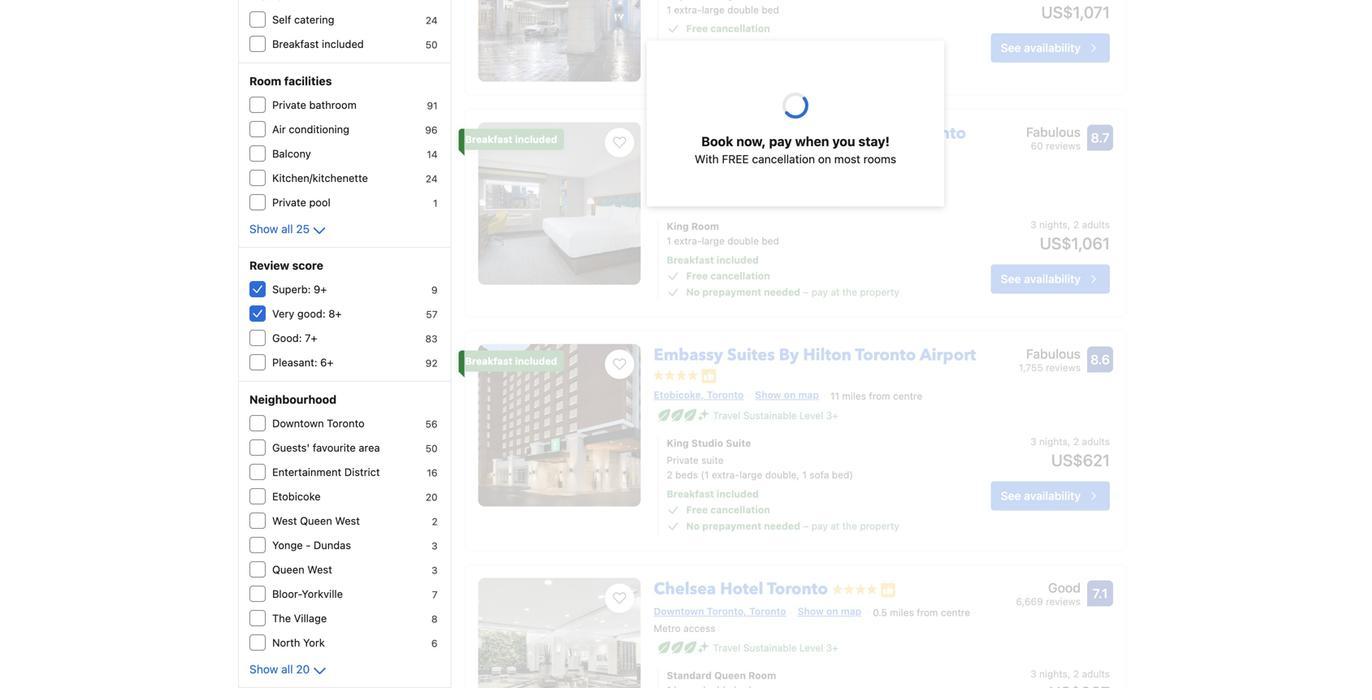 Task type: describe. For each thing, give the bounding box(es) containing it.
3 adults from the top
[[1082, 668, 1110, 680]]

83
[[425, 333, 438, 345]]

3 , from the top
[[1068, 668, 1071, 680]]

92
[[426, 358, 438, 369]]

etobicoke,
[[654, 389, 704, 401]]

toronto up the favourite
[[327, 417, 365, 430]]

scored 8.7 element
[[1088, 125, 1114, 151]]

king studio suite link
[[667, 436, 942, 451]]

chelsea
[[654, 578, 716, 601]]

on for by
[[784, 389, 796, 401]]

large for 1 extra-large double bed breakfast included
[[702, 235, 725, 247]]

hampton
[[654, 122, 728, 145]]

8.7
[[1091, 130, 1110, 145]]

6,669
[[1016, 596, 1043, 608]]

prepayment for suites
[[702, 521, 762, 532]]

1 no from the top
[[686, 39, 700, 50]]

2 beds (1 extra-large double, 1 sofa bed)
[[667, 470, 853, 481]]

cancellation down 1 extra-large double bed on the top of page
[[711, 23, 770, 34]]

the village
[[272, 612, 327, 625]]

– for hilton
[[803, 521, 809, 532]]

cancellation down 2 beds (1 extra-large double, 1 sofa bed)
[[711, 504, 770, 516]]

suite
[[726, 438, 751, 449]]

24 for self catering
[[426, 15, 438, 26]]

airport
[[920, 344, 976, 367]]

no prepayment needed – pay at the property for hilton
[[686, 521, 900, 532]]

3 inside 3 nights , 2 adults us$621
[[1031, 436, 1037, 447]]

balcony
[[272, 148, 311, 160]]

north york
[[272, 637, 325, 649]]

hampton inn & suites by hilton toronto downtown
[[654, 122, 967, 167]]

level for toronto
[[800, 642, 824, 654]]

yonge - dundas
[[272, 539, 351, 551]]

map for by
[[799, 389, 819, 401]]

91
[[427, 100, 438, 111]]

show all 20 button
[[250, 662, 329, 681]]

nights for hampton inn & suites by hilton toronto downtown
[[1040, 219, 1068, 231]]

8+
[[329, 308, 342, 320]]

cancellation down 1 extra-large double bed breakfast included
[[711, 270, 770, 282]]

no for embassy
[[686, 521, 700, 532]]

the for toronto
[[843, 521, 857, 532]]

bathroom
[[309, 99, 357, 111]]

1 vertical spatial hilton
[[803, 344, 852, 367]]

adults for embassy suites by hilton toronto airport
[[1082, 436, 1110, 447]]

50 for breakfast included
[[426, 39, 438, 50]]

when
[[795, 134, 829, 149]]

16
[[427, 467, 438, 479]]

7+
[[305, 332, 317, 344]]

scored 7.1 element
[[1088, 581, 1114, 607]]

at for suites
[[831, 287, 840, 298]]

1 see from the top
[[1001, 41, 1021, 55]]

toronto right "etobicoke," in the bottom of the page
[[707, 389, 744, 401]]

yorkville
[[302, 588, 343, 600]]

large for 1 extra-large double bed
[[702, 4, 725, 15]]

pleasant:
[[272, 356, 317, 369]]

at for hilton
[[831, 521, 840, 532]]

1 see availability from the top
[[1001, 41, 1081, 55]]

good:
[[297, 308, 326, 320]]

toronto left airport
[[855, 344, 916, 367]]

west queen west
[[272, 515, 360, 527]]

travel for suites
[[713, 410, 741, 421]]

show inside "dropdown button"
[[250, 222, 278, 236]]

etobicoke
[[272, 491, 321, 503]]

1 free from the top
[[686, 23, 708, 34]]

travel sustainable level 3+ for by
[[713, 410, 839, 421]]

fabulous element for hampton inn & suites by hilton toronto downtown
[[1026, 122, 1081, 142]]

embassy suites by hilton toronto airport link
[[654, 338, 976, 367]]

entertainment
[[272, 466, 342, 478]]

availability for embassy suites by hilton toronto airport
[[1024, 489, 1081, 503]]

reviews for hilton
[[1046, 140, 1081, 151]]

very good: 8+
[[272, 308, 342, 320]]

standard queen room link
[[667, 668, 942, 683]]

7
[[432, 589, 438, 601]]

(1
[[701, 470, 709, 481]]

toronto inside the hampton inn & suites by hilton toronto downtown
[[906, 122, 967, 145]]

district
[[344, 466, 380, 478]]

8.6
[[1091, 352, 1110, 368]]

property for toronto
[[860, 521, 900, 532]]

1 the from the top
[[843, 39, 857, 50]]

3+ for toronto
[[826, 642, 839, 654]]

hotel
[[720, 578, 764, 601]]

3 nights , 2 adults
[[1031, 668, 1110, 680]]

queen for west
[[300, 515, 332, 527]]

6+
[[320, 356, 334, 369]]

scored 8.6 element
[[1088, 347, 1114, 373]]

downtown toronto
[[272, 417, 365, 430]]

show down the by
[[755, 389, 781, 401]]

yonge
[[272, 539, 303, 551]]

inn
[[732, 122, 757, 145]]

travel sustainable level 3+ for toronto
[[713, 642, 839, 654]]

fabulous 1,755 reviews
[[1019, 346, 1081, 374]]

1 for 1
[[433, 198, 438, 209]]

show all 25
[[250, 222, 310, 236]]

guests' favourite area
[[272, 442, 380, 454]]

prepayment for inn
[[702, 287, 762, 298]]

us$1,061
[[1040, 234, 1110, 253]]

most
[[835, 152, 861, 166]]

double for 1 extra-large double bed
[[728, 4, 759, 15]]

free cancellation for inn
[[686, 270, 770, 282]]

good: 7+
[[272, 332, 317, 344]]

2 for 3 nights , 2 adults us$621
[[1074, 436, 1079, 447]]

review
[[250, 259, 289, 272]]

-
[[306, 539, 311, 551]]

&
[[761, 122, 774, 145]]

bed)
[[832, 470, 853, 481]]

queen west
[[272, 564, 332, 576]]

1 horizontal spatial west
[[307, 564, 332, 576]]

king for hampton inn & suites by hilton toronto downtown
[[667, 221, 689, 232]]

50 for guests' favourite area
[[426, 443, 438, 454]]

now,
[[737, 134, 766, 149]]

superb: 9+
[[272, 283, 327, 295]]

downtown for downtown toronto
[[272, 417, 324, 430]]

cancellation inside book now, pay when you stay! with free cancellation on most rooms
[[752, 152, 815, 166]]

extra- for 1 extra-large double bed
[[674, 4, 702, 15]]

north
[[272, 637, 300, 649]]

area
[[359, 442, 380, 454]]

toronto right the hotel on the bottom right
[[767, 578, 828, 601]]

stay!
[[859, 134, 890, 149]]

hilton inside the hampton inn & suites by hilton toronto downtown
[[854, 122, 902, 145]]

self
[[272, 13, 291, 26]]

all for 20
[[281, 663, 293, 676]]

0 horizontal spatial room
[[250, 74, 281, 88]]

show inside dropdown button
[[250, 663, 278, 676]]

free for embassy
[[686, 504, 708, 516]]

show all 20
[[250, 663, 310, 676]]

double,
[[765, 470, 800, 481]]

breakfast included right 92
[[465, 356, 557, 367]]

8
[[432, 614, 438, 625]]

56
[[425, 419, 438, 430]]

extra- for 1 extra-large double bed breakfast included
[[674, 235, 702, 247]]

travel for hotel
[[713, 642, 741, 654]]

review score
[[250, 259, 323, 272]]

1 prepayment from the top
[[702, 39, 762, 50]]

private bathroom
[[272, 99, 357, 111]]

with
[[695, 152, 719, 166]]

self catering
[[272, 13, 335, 26]]

7.1
[[1093, 586, 1108, 602]]

needed for &
[[764, 287, 801, 298]]

20 inside "show all 20" dropdown button
[[296, 663, 310, 676]]

6
[[432, 638, 438, 649]]

beds
[[676, 470, 698, 481]]

24 for kitchen/kitchenette
[[426, 173, 438, 185]]

chelsea hotel toronto image
[[478, 578, 641, 688]]

guests'
[[272, 442, 310, 454]]

superb:
[[272, 283, 311, 295]]

entertainment district
[[272, 466, 380, 478]]

on inside book now, pay when you stay! with free cancellation on most rooms
[[818, 152, 831, 166]]

chelsea hotel toronto
[[654, 578, 828, 601]]

kitchen/kitchenette
[[272, 172, 368, 184]]

fabulous for hampton inn & suites by hilton toronto downtown
[[1026, 124, 1081, 140]]

1 extra-large double bed breakfast included
[[667, 235, 779, 266]]

, for embassy suites by hilton toronto airport
[[1068, 436, 1071, 447]]

bed for 1 extra-large double bed
[[762, 4, 779, 15]]

the novotel toronto centre image
[[478, 0, 641, 82]]

1 for 1 extra-large double bed breakfast included
[[667, 235, 671, 247]]

score
[[292, 259, 323, 272]]

toronto down the hotel on the bottom right
[[750, 606, 786, 617]]

york
[[303, 637, 325, 649]]

pleasant: 6+
[[272, 356, 334, 369]]

book now, pay when you stay! with free cancellation on most rooms
[[695, 134, 897, 166]]



Task type: vqa. For each thing, say whether or not it's contained in the screenshot.
up corresponding to Pick-up location
no



Task type: locate. For each thing, give the bounding box(es) containing it.
availability down us$621
[[1024, 489, 1081, 503]]

dundas
[[314, 539, 351, 551]]

no prepayment needed – pay at the property up the by
[[686, 287, 900, 298]]

0 vertical spatial large
[[702, 4, 725, 15]]

3 no prepayment needed – pay at the property from the top
[[686, 521, 900, 532]]

2 vertical spatial the
[[843, 521, 857, 532]]

0 horizontal spatial 20
[[296, 663, 310, 676]]

20 down north york
[[296, 663, 310, 676]]

1 vertical spatial needed
[[764, 287, 801, 298]]

0 vertical spatial free cancellation
[[686, 23, 770, 34]]

show up standard queen room link
[[798, 606, 824, 617]]

room facilities
[[250, 74, 332, 88]]

private up show all 25
[[272, 196, 306, 208]]

2 3+ from the top
[[826, 642, 839, 654]]

included
[[322, 38, 364, 50], [515, 134, 557, 145], [717, 255, 759, 266], [515, 356, 557, 367], [717, 489, 759, 500]]

show on map for toronto
[[798, 606, 862, 617]]

0 horizontal spatial hilton
[[803, 344, 852, 367]]

1 king from the top
[[667, 221, 689, 232]]

1 vertical spatial room
[[692, 221, 719, 232]]

adults for hampton inn & suites by hilton toronto downtown
[[1082, 219, 1110, 231]]

3 no from the top
[[686, 521, 700, 532]]

reviews down good
[[1046, 596, 1081, 608]]

see availability down us$1,061
[[1001, 272, 1081, 286]]

,
[[1068, 219, 1071, 231], [1068, 436, 1071, 447], [1068, 668, 1071, 680]]

needed
[[764, 39, 801, 50], [764, 287, 801, 298], [764, 521, 801, 532]]

village
[[294, 612, 327, 625]]

0 horizontal spatial suites
[[727, 344, 775, 367]]

1 vertical spatial level
[[800, 642, 824, 654]]

1 vertical spatial see availability
[[1001, 272, 1081, 286]]

map up standard queen room link
[[841, 606, 862, 617]]

1 vertical spatial 24
[[426, 173, 438, 185]]

1 horizontal spatial suites
[[778, 122, 825, 145]]

2
[[1074, 219, 1079, 231], [1074, 436, 1079, 447], [667, 470, 673, 481], [432, 516, 438, 528], [1074, 668, 1079, 680]]

travel sustainable level 3+
[[713, 410, 839, 421], [713, 642, 839, 654]]

double for 1 extra-large double bed breakfast included
[[728, 235, 759, 247]]

3 at from the top
[[831, 521, 840, 532]]

nights inside 3 nights , 2 adults us$1,061
[[1040, 219, 1068, 231]]

50 down 56
[[426, 443, 438, 454]]

1 all from the top
[[281, 222, 293, 236]]

reviews right 1,755 on the bottom of page
[[1046, 362, 1081, 374]]

on for toronto
[[827, 606, 839, 617]]

see availability link down us$1,061
[[991, 265, 1110, 294]]

see availability for hampton inn & suites by hilton toronto downtown
[[1001, 272, 1081, 286]]

pay
[[812, 39, 828, 50], [769, 134, 792, 149], [812, 287, 828, 298], [812, 521, 828, 532]]

large inside 1 extra-large double bed breakfast included
[[702, 235, 725, 247]]

1 sustainable from the top
[[744, 410, 797, 421]]

extra- inside 1 extra-large double bed breakfast included
[[674, 235, 702, 247]]

2 , from the top
[[1068, 436, 1071, 447]]

see availability for embassy suites by hilton toronto airport
[[1001, 489, 1081, 503]]

0 vertical spatial 3+
[[826, 410, 839, 421]]

1 horizontal spatial hilton
[[854, 122, 902, 145]]

breakfast down the self catering at the top
[[272, 38, 319, 50]]

needed for by
[[764, 521, 801, 532]]

fabulous
[[1026, 124, 1081, 140], [1026, 346, 1081, 362]]

nights
[[1040, 219, 1068, 231], [1040, 436, 1068, 447], [1040, 668, 1068, 680]]

0 vertical spatial double
[[728, 4, 759, 15]]

property for by
[[860, 287, 900, 298]]

2 travel sustainable level 3+ from the top
[[713, 642, 839, 654]]

3 needed from the top
[[764, 521, 801, 532]]

bed inside 1 extra-large double bed breakfast included
[[762, 235, 779, 247]]

1 3+ from the top
[[826, 410, 839, 421]]

1 vertical spatial map
[[841, 606, 862, 617]]

breakfast inside 1 extra-large double bed breakfast included
[[667, 255, 714, 266]]

1 level from the top
[[800, 410, 824, 421]]

3 reviews from the top
[[1046, 596, 1081, 608]]

1 nights from the top
[[1040, 219, 1068, 231]]

no prepayment needed – pay at the property down double,
[[686, 521, 900, 532]]

reviews for airport
[[1046, 362, 1081, 374]]

sustainable for suites
[[744, 410, 797, 421]]

3 see availability from the top
[[1001, 489, 1081, 503]]

2 fabulous from the top
[[1026, 346, 1081, 362]]

2 vertical spatial extra-
[[712, 470, 740, 481]]

3 – from the top
[[803, 521, 809, 532]]

3 prepayment from the top
[[702, 521, 762, 532]]

free cancellation down 1 extra-large double bed on the top of page
[[686, 23, 770, 34]]

level for by
[[800, 410, 824, 421]]

1 vertical spatial travel sustainable level 3+
[[713, 642, 839, 654]]

0 vertical spatial 20
[[426, 492, 438, 503]]

2 vertical spatial adults
[[1082, 668, 1110, 680]]

see for hampton inn & suites by hilton toronto downtown
[[1001, 272, 1021, 286]]

1 free cancellation from the top
[[686, 23, 770, 34]]

breakfast included down "(1"
[[667, 489, 759, 500]]

1 private from the top
[[272, 99, 306, 111]]

on down when
[[818, 152, 831, 166]]

14
[[427, 149, 438, 160]]

3+ up standard queen room link
[[826, 642, 839, 654]]

show on map down the by
[[755, 389, 819, 401]]

west up yonge
[[272, 515, 297, 527]]

0 vertical spatial at
[[831, 39, 840, 50]]

1 vertical spatial –
[[803, 287, 809, 298]]

reviews
[[1046, 140, 1081, 151], [1046, 362, 1081, 374], [1046, 596, 1081, 608]]

0 vertical spatial extra-
[[674, 4, 702, 15]]

map for toronto
[[841, 606, 862, 617]]

9+
[[314, 283, 327, 295]]

reviews inside fabulous 1,755 reviews
[[1046, 362, 1081, 374]]

0 vertical spatial see availability link
[[991, 33, 1110, 63]]

show on map for by
[[755, 389, 819, 401]]

2 50 from the top
[[426, 443, 438, 454]]

double inside 1 extra-large double bed breakfast included
[[728, 235, 759, 247]]

sofa
[[810, 470, 829, 481]]

fabulous element for embassy suites by hilton toronto airport
[[1019, 344, 1081, 364]]

catering
[[294, 13, 335, 26]]

1 at from the top
[[831, 39, 840, 50]]

travel up standard queen room
[[713, 642, 741, 654]]

adults up us$1,061
[[1082, 219, 1110, 231]]

2 level from the top
[[800, 642, 824, 654]]

3 nights , 2 adults us$1,061
[[1031, 219, 1110, 253]]

1 vertical spatial see availability link
[[991, 265, 1110, 294]]

1 , from the top
[[1068, 219, 1071, 231]]

nights for embassy suites by hilton toronto airport
[[1040, 436, 1068, 447]]

1 horizontal spatial 20
[[426, 492, 438, 503]]

1 for 1 extra-large double bed
[[667, 4, 671, 15]]

king for embassy suites by hilton toronto airport
[[667, 438, 689, 449]]

see availability link for embassy suites by hilton toronto airport
[[991, 481, 1110, 511]]

needed down double,
[[764, 521, 801, 532]]

level up king studio suite 'link'
[[800, 410, 824, 421]]

fabulous inside fabulous 1,755 reviews
[[1026, 346, 1081, 362]]

book now, pay when you stay! alert
[[647, 54, 945, 206]]

book
[[702, 134, 734, 149]]

2 vertical spatial needed
[[764, 521, 801, 532]]

1 horizontal spatial room
[[692, 221, 719, 232]]

free down 1 extra-large double bed on the top of page
[[686, 23, 708, 34]]

fabulous element left 8.7
[[1026, 122, 1081, 142]]

0 vertical spatial downtown
[[654, 145, 741, 167]]

1 vertical spatial extra-
[[674, 235, 702, 247]]

king room
[[667, 221, 719, 232]]

suites
[[778, 122, 825, 145], [727, 344, 775, 367]]

2 vertical spatial room
[[749, 670, 776, 681]]

free down 1 extra-large double bed breakfast included
[[686, 270, 708, 282]]

good 6,669 reviews
[[1016, 580, 1081, 608]]

west
[[272, 515, 297, 527], [335, 515, 360, 527], [307, 564, 332, 576]]

1 vertical spatial private
[[272, 196, 306, 208]]

breakfast included down catering at the top
[[272, 38, 364, 50]]

2 private from the top
[[272, 196, 306, 208]]

downtown down chelsea
[[654, 606, 704, 617]]

king up 1 extra-large double bed breakfast included
[[667, 221, 689, 232]]

all
[[281, 222, 293, 236], [281, 663, 293, 676]]

no prepayment needed – pay at the property down 1 extra-large double bed on the top of page
[[686, 39, 900, 50]]

conditioning
[[289, 123, 350, 135]]

prepayment down 1 extra-large double bed breakfast included
[[702, 287, 762, 298]]

2 vertical spatial no prepayment needed – pay at the property
[[686, 521, 900, 532]]

all left 25
[[281, 222, 293, 236]]

1 vertical spatial availability
[[1024, 272, 1081, 286]]

1 vertical spatial at
[[831, 287, 840, 298]]

air
[[272, 123, 286, 135]]

2 horizontal spatial room
[[749, 670, 776, 681]]

2 – from the top
[[803, 287, 809, 298]]

fabulous element left 8.6
[[1019, 344, 1081, 364]]

0 vertical spatial bed
[[762, 4, 779, 15]]

0 vertical spatial prepayment
[[702, 39, 762, 50]]

2 see availability from the top
[[1001, 272, 1081, 286]]

0 vertical spatial no
[[686, 39, 700, 50]]

extra-
[[674, 4, 702, 15], [674, 235, 702, 247], [712, 470, 740, 481]]

included inside 1 extra-large double bed breakfast included
[[717, 255, 759, 266]]

see availability link for hampton inn & suites by hilton toronto downtown
[[991, 265, 1110, 294]]

2 adults from the top
[[1082, 436, 1110, 447]]

1 vertical spatial ,
[[1068, 436, 1071, 447]]

2 all from the top
[[281, 663, 293, 676]]

0 vertical spatial all
[[281, 222, 293, 236]]

3+ for by
[[826, 410, 839, 421]]

1 vertical spatial travel
[[713, 642, 741, 654]]

9
[[432, 284, 438, 296]]

adults inside 3 nights , 2 adults us$1,061
[[1082, 219, 1110, 231]]

facilities
[[284, 74, 332, 88]]

map down embassy suites by hilton toronto airport
[[799, 389, 819, 401]]

us$621
[[1052, 451, 1110, 470]]

reviews inside good 6,669 reviews
[[1046, 596, 1081, 608]]

fabulous 60 reviews
[[1026, 124, 1081, 151]]

see availability down us$1,071
[[1001, 41, 1081, 55]]

1 24 from the top
[[426, 15, 438, 26]]

0 vertical spatial map
[[799, 389, 819, 401]]

sustainable for hotel
[[744, 642, 797, 654]]

0 horizontal spatial west
[[272, 515, 297, 527]]

breakfast included
[[272, 38, 364, 50], [465, 134, 557, 145], [465, 356, 557, 367], [667, 489, 759, 500]]

1 vertical spatial no prepayment needed – pay at the property
[[686, 287, 900, 298]]

2 property from the top
[[860, 287, 900, 298]]

3
[[1031, 219, 1037, 231], [1031, 436, 1037, 447], [432, 541, 438, 552], [432, 565, 438, 576], [1031, 668, 1037, 680]]

very
[[272, 308, 294, 320]]

2 vertical spatial reviews
[[1046, 596, 1081, 608]]

1 50 from the top
[[426, 39, 438, 50]]

0 vertical spatial level
[[800, 410, 824, 421]]

3+ up king studio suite 'link'
[[826, 410, 839, 421]]

breakfast down king room on the top
[[667, 255, 714, 266]]

2 prepayment from the top
[[702, 287, 762, 298]]

1 reviews from the top
[[1046, 140, 1081, 151]]

cancellation
[[711, 23, 770, 34], [752, 152, 815, 166], [711, 270, 770, 282], [711, 504, 770, 516]]

, inside 3 nights , 2 adults us$621
[[1068, 436, 1071, 447]]

show all 25 button
[[250, 221, 329, 241]]

0 vertical spatial property
[[860, 39, 900, 50]]

3 property from the top
[[860, 521, 900, 532]]

25
[[296, 222, 310, 236]]

1 vertical spatial on
[[784, 389, 796, 401]]

0 vertical spatial –
[[803, 39, 809, 50]]

fabulous up 60
[[1026, 124, 1081, 140]]

2 king from the top
[[667, 438, 689, 449]]

0 vertical spatial fabulous
[[1026, 124, 1081, 140]]

fabulous up 1,755 on the bottom of page
[[1026, 346, 1081, 362]]

1 travel sustainable level 3+ from the top
[[713, 410, 839, 421]]

on down the by
[[784, 389, 796, 401]]

hampton inn & suites by hilton toronto downtown image
[[478, 122, 641, 285]]

2 vertical spatial queen
[[715, 670, 746, 681]]

no down 1 extra-large double bed on the top of page
[[686, 39, 700, 50]]

see for embassy suites by hilton toronto airport
[[1001, 489, 1021, 503]]

downtown
[[654, 145, 741, 167], [272, 417, 324, 430], [654, 606, 704, 617]]

hilton
[[854, 122, 902, 145], [803, 344, 852, 367]]

room left facilities at the left of page
[[250, 74, 281, 88]]

3 free cancellation from the top
[[686, 504, 770, 516]]

favourite
[[313, 442, 356, 454]]

queen right standard
[[715, 670, 746, 681]]

1 vertical spatial bed
[[762, 235, 779, 247]]

2 no prepayment needed – pay at the property from the top
[[686, 287, 900, 298]]

0 vertical spatial free
[[686, 23, 708, 34]]

prepayment down 1 extra-large double bed on the top of page
[[702, 39, 762, 50]]

3 free from the top
[[686, 504, 708, 516]]

all inside "dropdown button"
[[281, 222, 293, 236]]

reviews right 60
[[1046, 140, 1081, 151]]

all for 25
[[281, 222, 293, 236]]

downtown for downtown toronto, toronto
[[654, 606, 704, 617]]

fabulous for embassy suites by hilton toronto airport
[[1026, 346, 1081, 362]]

king studio suite
[[667, 438, 751, 449]]

0 vertical spatial nights
[[1040, 219, 1068, 231]]

2 sustainable from the top
[[744, 642, 797, 654]]

level up standard queen room link
[[800, 642, 824, 654]]

0 vertical spatial on
[[818, 152, 831, 166]]

nights up us$621
[[1040, 436, 1068, 447]]

0 vertical spatial private
[[272, 99, 306, 111]]

breakfast right 96
[[465, 134, 513, 145]]

downtown down neighbourhood
[[272, 417, 324, 430]]

0 vertical spatial see
[[1001, 41, 1021, 55]]

breakfast right 92
[[465, 356, 513, 367]]

1 needed from the top
[[764, 39, 801, 50]]

show up review
[[250, 222, 278, 236]]

no prepayment needed – pay at the property for suites
[[686, 287, 900, 298]]

room right standard
[[749, 670, 776, 681]]

2 free from the top
[[686, 270, 708, 282]]

1 vertical spatial property
[[860, 287, 900, 298]]

2 vertical spatial property
[[860, 521, 900, 532]]

see availability link down us$1,071
[[991, 33, 1110, 63]]

2 nights from the top
[[1040, 436, 1068, 447]]

private for private pool
[[272, 196, 306, 208]]

2 see from the top
[[1001, 272, 1021, 286]]

0 vertical spatial queen
[[300, 515, 332, 527]]

no for hampton
[[686, 287, 700, 298]]

adults down 7.1
[[1082, 668, 1110, 680]]

pay inside book now, pay when you stay! with free cancellation on most rooms
[[769, 134, 792, 149]]

private for private bathroom
[[272, 99, 306, 111]]

prepayment down "(1"
[[702, 521, 762, 532]]

embassy suites by hilton toronto airport
[[654, 344, 976, 367]]

2 travel from the top
[[713, 642, 741, 654]]

2 the from the top
[[843, 287, 857, 298]]

2 double from the top
[[728, 235, 759, 247]]

60
[[1031, 140, 1043, 151]]

see availability down 3 nights , 2 adults us$621
[[1001, 489, 1081, 503]]

1 vertical spatial show on map
[[798, 606, 862, 617]]

neighbourhood
[[250, 393, 337, 406]]

needed up the by
[[764, 287, 801, 298]]

0 vertical spatial availability
[[1024, 41, 1081, 55]]

free
[[722, 152, 749, 166]]

free down "(1"
[[686, 504, 708, 516]]

queen for standard
[[715, 670, 746, 681]]

1 adults from the top
[[1082, 219, 1110, 231]]

1 bed from the top
[[762, 4, 779, 15]]

etobicoke, toronto
[[654, 389, 744, 401]]

no down 1 extra-large double bed breakfast included
[[686, 287, 700, 298]]

3+
[[826, 410, 839, 421], [826, 642, 839, 654]]

room up 1 extra-large double bed breakfast included
[[692, 221, 719, 232]]

see availability link down us$621
[[991, 481, 1110, 511]]

2 vertical spatial large
[[740, 470, 763, 481]]

availability down us$1,061
[[1024, 272, 1081, 286]]

0 vertical spatial travel
[[713, 410, 741, 421]]

breakfast included right 96
[[465, 134, 557, 145]]

good element
[[1016, 578, 1081, 598]]

2 24 from the top
[[426, 173, 438, 185]]

1 see availability link from the top
[[991, 33, 1110, 63]]

2 vertical spatial downtown
[[654, 606, 704, 617]]

1 vertical spatial king
[[667, 438, 689, 449]]

2 horizontal spatial west
[[335, 515, 360, 527]]

2 availability from the top
[[1024, 272, 1081, 286]]

0 vertical spatial ,
[[1068, 219, 1071, 231]]

nights up us$1,061
[[1040, 219, 1068, 231]]

the for by
[[843, 287, 857, 298]]

2 vertical spatial availability
[[1024, 489, 1081, 503]]

queen down yonge
[[272, 564, 305, 576]]

standard
[[667, 670, 712, 681]]

2 bed from the top
[[762, 235, 779, 247]]

20 down 16
[[426, 492, 438, 503]]

1 availability from the top
[[1024, 41, 1081, 55]]

1 property from the top
[[860, 39, 900, 50]]

toronto right "stay!"
[[906, 122, 967, 145]]

see
[[1001, 41, 1021, 55], [1001, 272, 1021, 286], [1001, 489, 1021, 503]]

on up standard queen room link
[[827, 606, 839, 617]]

cancellation down &
[[752, 152, 815, 166]]

good:
[[272, 332, 302, 344]]

toronto
[[906, 122, 967, 145], [855, 344, 916, 367], [707, 389, 744, 401], [327, 417, 365, 430], [767, 578, 828, 601], [750, 606, 786, 617]]

embassy suites by hilton toronto airport image
[[478, 344, 641, 507]]

rooms
[[864, 152, 897, 166]]

travel sustainable level 3+ up standard queen room link
[[713, 642, 839, 654]]

1 vertical spatial queen
[[272, 564, 305, 576]]

, inside 3 nights , 2 adults us$1,061
[[1068, 219, 1071, 231]]

availability down us$1,071
[[1024, 41, 1081, 55]]

bloor-yorkville
[[272, 588, 343, 600]]

free cancellation down 1 extra-large double bed breakfast included
[[686, 270, 770, 282]]

2 vertical spatial nights
[[1040, 668, 1068, 680]]

bloor-
[[272, 588, 302, 600]]

no down beds
[[686, 521, 700, 532]]

sustainable up suite
[[744, 410, 797, 421]]

3 availability from the top
[[1024, 489, 1081, 503]]

57
[[426, 309, 438, 320]]

0 vertical spatial hilton
[[854, 122, 902, 145]]

adults inside 3 nights , 2 adults us$621
[[1082, 436, 1110, 447]]

0 vertical spatial fabulous element
[[1026, 122, 1081, 142]]

downtown inside the hampton inn & suites by hilton toronto downtown
[[654, 145, 741, 167]]

0 horizontal spatial map
[[799, 389, 819, 401]]

all inside dropdown button
[[281, 663, 293, 676]]

queen up yonge - dundas
[[300, 515, 332, 527]]

2 vertical spatial see availability
[[1001, 489, 1081, 503]]

sustainable up standard queen room link
[[744, 642, 797, 654]]

king left studio
[[667, 438, 689, 449]]

2 vertical spatial free cancellation
[[686, 504, 770, 516]]

1 no prepayment needed – pay at the property from the top
[[686, 39, 900, 50]]

1 vertical spatial adults
[[1082, 436, 1110, 447]]

0 vertical spatial travel sustainable level 3+
[[713, 410, 839, 421]]

hampton inn & suites by hilton toronto downtown link
[[654, 116, 967, 167]]

, for hampton inn & suites by hilton toronto downtown
[[1068, 219, 1071, 231]]

1 vertical spatial fabulous
[[1026, 346, 1081, 362]]

1 vertical spatial reviews
[[1046, 362, 1081, 374]]

1 double from the top
[[728, 4, 759, 15]]

2 inside 3 nights , 2 adults us$621
[[1074, 436, 1079, 447]]

2 vertical spatial at
[[831, 521, 840, 532]]

2 vertical spatial ,
[[1068, 668, 1071, 680]]

3 nights from the top
[[1040, 668, 1068, 680]]

west up yorkville
[[307, 564, 332, 576]]

2 for 3 nights , 2 adults
[[1074, 668, 1079, 680]]

free cancellation down "(1"
[[686, 504, 770, 516]]

0 vertical spatial 24
[[426, 15, 438, 26]]

king inside 'link'
[[667, 438, 689, 449]]

1 vertical spatial free cancellation
[[686, 270, 770, 282]]

1 fabulous from the top
[[1026, 124, 1081, 140]]

1 vertical spatial large
[[702, 235, 725, 247]]

us$1,071
[[1042, 2, 1110, 22]]

1 vertical spatial suites
[[727, 344, 775, 367]]

suites inside the hampton inn & suites by hilton toronto downtown
[[778, 122, 825, 145]]

studio
[[692, 438, 724, 449]]

reviews inside fabulous 60 reviews
[[1046, 140, 1081, 151]]

free for hampton
[[686, 270, 708, 282]]

bed
[[762, 4, 779, 15], [762, 235, 779, 247]]

1 vertical spatial all
[[281, 663, 293, 676]]

west up dundas
[[335, 515, 360, 527]]

1 – from the top
[[803, 39, 809, 50]]

0 vertical spatial suites
[[778, 122, 825, 145]]

2 reviews from the top
[[1046, 362, 1081, 374]]

1 vertical spatial 20
[[296, 663, 310, 676]]

sustainable
[[744, 410, 797, 421], [744, 642, 797, 654]]

1 inside 1 extra-large double bed breakfast included
[[667, 235, 671, 247]]

0 vertical spatial the
[[843, 39, 857, 50]]

96
[[425, 124, 438, 136]]

– for suites
[[803, 287, 809, 298]]

3 see availability link from the top
[[991, 481, 1110, 511]]

2 for 3 nights , 2 adults us$1,061
[[1074, 219, 1079, 231]]

3 see from the top
[[1001, 489, 1021, 503]]

1 vertical spatial nights
[[1040, 436, 1068, 447]]

fabulous element
[[1026, 122, 1081, 142], [1019, 344, 1081, 364]]

2 see availability link from the top
[[991, 265, 1110, 294]]

by
[[779, 344, 799, 367]]

bed for 1 extra-large double bed breakfast included
[[762, 235, 779, 247]]

all down north
[[281, 663, 293, 676]]

show
[[250, 222, 278, 236], [755, 389, 781, 401], [798, 606, 824, 617], [250, 663, 278, 676]]

see availability link
[[991, 33, 1110, 63], [991, 265, 1110, 294], [991, 481, 1110, 511]]

travel sustainable level 3+ up king studio suite 'link'
[[713, 410, 839, 421]]

free cancellation for suites
[[686, 504, 770, 516]]

private down room facilities
[[272, 99, 306, 111]]

1 horizontal spatial map
[[841, 606, 862, 617]]

breakfast down beds
[[667, 489, 714, 500]]

hilton right the by
[[803, 344, 852, 367]]

0 vertical spatial adults
[[1082, 219, 1110, 231]]

availability for hampton inn & suites by hilton toronto downtown
[[1024, 272, 1081, 286]]

50 up 91
[[426, 39, 438, 50]]

2 no from the top
[[686, 287, 700, 298]]

downtown down hampton
[[654, 145, 741, 167]]

2 vertical spatial free
[[686, 504, 708, 516]]

0 vertical spatial see availability
[[1001, 41, 1081, 55]]

on
[[818, 152, 831, 166], [784, 389, 796, 401], [827, 606, 839, 617]]

1,755
[[1019, 362, 1043, 374]]

2 inside 3 nights , 2 adults us$1,061
[[1074, 219, 1079, 231]]

nights inside 3 nights , 2 adults us$621
[[1040, 436, 1068, 447]]

2 vertical spatial no
[[686, 521, 700, 532]]

private
[[272, 99, 306, 111], [272, 196, 306, 208]]

you
[[833, 134, 856, 149]]

1 travel from the top
[[713, 410, 741, 421]]

at
[[831, 39, 840, 50], [831, 287, 840, 298], [831, 521, 840, 532]]

show on map up standard queen room link
[[798, 606, 862, 617]]

needed down 1 extra-large double bed on the top of page
[[764, 39, 801, 50]]

3 inside 3 nights , 2 adults us$1,061
[[1031, 219, 1037, 231]]

2 at from the top
[[831, 287, 840, 298]]

travel up suite
[[713, 410, 741, 421]]

2 free cancellation from the top
[[686, 270, 770, 282]]

3 nights , 2 adults us$621
[[1031, 436, 1110, 470]]

1 vertical spatial see
[[1001, 272, 1021, 286]]

nights down 6,669
[[1040, 668, 1068, 680]]

3 the from the top
[[843, 521, 857, 532]]

hilton up rooms
[[854, 122, 902, 145]]

2 needed from the top
[[764, 287, 801, 298]]



